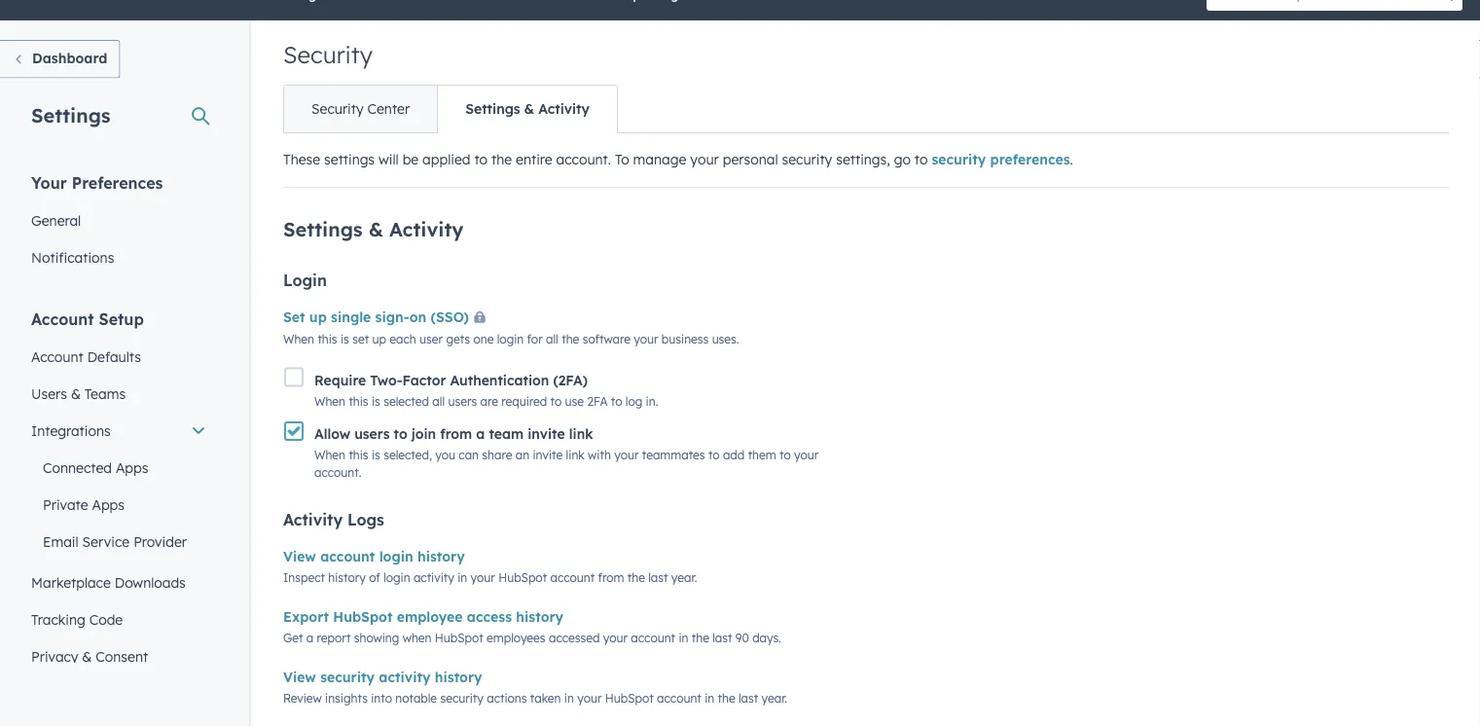 Task type: vqa. For each thing, say whether or not it's contained in the screenshot.
the top Security
yes



Task type: describe. For each thing, give the bounding box(es) containing it.
an
[[516, 448, 530, 463]]

privacy
[[31, 648, 78, 665]]

0 vertical spatial invite
[[528, 426, 565, 443]]

review
[[283, 691, 322, 706]]

with
[[588, 448, 611, 463]]

factor
[[403, 372, 446, 389]]

your preferences
[[31, 173, 163, 193]]

security right go
[[932, 151, 987, 168]]

last for access
[[713, 631, 733, 646]]

1 horizontal spatial settings
[[283, 218, 363, 242]]

export hubspot employee access history get a report showing when hubspot employees accessed your account in the last 90 days.
[[283, 609, 782, 646]]

service
[[82, 534, 130, 551]]

email service provider link
[[19, 524, 218, 561]]

your inside export hubspot employee access history get a report showing when hubspot employees accessed your account in the last 90 days.
[[603, 631, 628, 646]]

your left business
[[634, 332, 659, 347]]

required
[[502, 394, 547, 409]]

when inside allow users to join from a team invite link when this is selected, you can share an invite link with your teammates to add them to your account.
[[314, 448, 346, 463]]

history inside view security activity history review insights into notable security actions taken in your hubspot account in the last year.
[[435, 670, 482, 687]]

set
[[283, 309, 305, 326]]

to
[[615, 151, 630, 168]]

history up employee
[[418, 549, 465, 566]]

privacy & consent link
[[19, 639, 218, 676]]

to left use
[[551, 394, 562, 409]]

this inside allow users to join from a team invite link when this is selected, you can share an invite link with your teammates to add them to your account.
[[349, 448, 369, 463]]

to right applied
[[475, 151, 488, 168]]

be
[[403, 151, 419, 168]]

your right with
[[615, 448, 639, 463]]

connected apps
[[43, 460, 148, 477]]

actions
[[487, 691, 527, 706]]

to left log
[[611, 394, 623, 409]]

each
[[390, 332, 416, 347]]

hubspot down employee
[[435, 631, 484, 646]]

private
[[43, 497, 88, 514]]

view security activity history link
[[283, 670, 482, 687]]

(sso)
[[431, 309, 469, 326]]

software
[[583, 332, 631, 347]]

consent
[[96, 648, 148, 665]]

export
[[283, 609, 329, 626]]

employee
[[397, 609, 463, 626]]

teams
[[85, 386, 126, 403]]

& for settings & activity link
[[524, 101, 535, 118]]

center
[[368, 101, 410, 118]]

taken
[[530, 691, 561, 706]]

1 vertical spatial invite
[[533, 448, 563, 463]]

1 horizontal spatial up
[[372, 332, 386, 347]]

this inside the require two-factor authentication (2fa) when this is selected all users are required to use 2fa to log in.
[[349, 394, 369, 409]]

allow users to join from a team invite link when this is selected, you can share an invite link with your teammates to add them to your account.
[[314, 426, 819, 480]]

your inside view account login history inspect history of login activity in your hubspot account from the last year.
[[471, 571, 495, 585]]

applied
[[423, 151, 471, 168]]

business
[[662, 332, 709, 347]]

security left settings,
[[782, 151, 833, 168]]

your
[[31, 173, 67, 193]]

apps for connected apps
[[116, 460, 148, 477]]

log
[[626, 394, 643, 409]]

connected apps link
[[19, 450, 218, 487]]

0 vertical spatial account.
[[556, 151, 611, 168]]

history left of
[[328, 571, 366, 585]]

from inside allow users to join from a team invite link when this is selected, you can share an invite link with your teammates to add them to your account.
[[440, 426, 472, 443]]

require
[[314, 372, 366, 389]]

90
[[736, 631, 749, 646]]

users inside allow users to join from a team invite link when this is selected, you can share an invite link with your teammates to add them to your account.
[[355, 426, 390, 443]]

tracking
[[31, 611, 85, 628]]

view account login history link
[[283, 549, 465, 566]]

up inside button
[[309, 309, 327, 326]]

account inside view security activity history review insights into notable security actions taken in your hubspot account in the last year.
[[657, 691, 702, 706]]

single
[[331, 309, 371, 326]]

share
[[482, 448, 513, 463]]

dashboard
[[32, 50, 107, 67]]

can
[[459, 448, 479, 463]]

allow
[[314, 426, 351, 443]]

report
[[317, 631, 351, 646]]

security center link
[[284, 86, 437, 133]]

0 horizontal spatial settings
[[31, 103, 111, 128]]

your inside view security activity history review insights into notable security actions taken in your hubspot account in the last year.
[[578, 691, 602, 706]]

0 horizontal spatial activity
[[283, 511, 343, 530]]

gets
[[446, 332, 470, 347]]

1 vertical spatial settings & activity
[[283, 218, 464, 242]]

to up the selected,
[[394, 426, 408, 443]]

notifications
[[31, 249, 114, 266]]

to right go
[[915, 151, 928, 168]]

authentication
[[450, 372, 549, 389]]

users & teams
[[31, 386, 126, 403]]

entire
[[516, 151, 553, 168]]

is inside allow users to join from a team invite link when this is selected, you can share an invite link with your teammates to add them to your account.
[[372, 448, 381, 463]]

days.
[[753, 631, 782, 646]]

account inside export hubspot employee access history get a report showing when hubspot employees accessed your account in the last 90 days.
[[631, 631, 676, 646]]

hubspot inside view security activity history review insights into notable security actions taken in your hubspot account in the last year.
[[605, 691, 654, 706]]

employees
[[487, 631, 546, 646]]

a inside export hubspot employee access history get a report showing when hubspot employees accessed your account in the last 90 days.
[[306, 631, 314, 646]]

selected,
[[384, 448, 432, 463]]

when
[[403, 631, 432, 646]]

to left add
[[709, 448, 720, 463]]

account setup
[[31, 310, 144, 329]]

tracking code link
[[19, 602, 218, 639]]

security center
[[312, 101, 410, 118]]

access
[[467, 609, 512, 626]]

navigation containing security center
[[283, 85, 618, 134]]

account. inside allow users to join from a team invite link when this is selected, you can share an invite link with your teammates to add them to your account.
[[314, 466, 362, 480]]

year. inside view security activity history review insights into notable security actions taken in your hubspot account in the last year.
[[762, 691, 788, 706]]

login
[[283, 271, 327, 291]]

personal
[[723, 151, 778, 168]]

set up single sign-on (sso)
[[283, 309, 473, 326]]

two-
[[370, 372, 403, 389]]

join
[[412, 426, 436, 443]]

marketplace
[[31, 574, 111, 591]]

uses.
[[712, 332, 740, 347]]

into
[[371, 691, 392, 706]]

add
[[723, 448, 745, 463]]

account setup element
[[19, 309, 218, 713]]

0 vertical spatial is
[[341, 332, 349, 347]]

email
[[43, 534, 78, 551]]

connected
[[43, 460, 112, 477]]

hubspot inside view account login history inspect history of login activity in your hubspot account from the last year.
[[499, 571, 547, 585]]



Task type: locate. For each thing, give the bounding box(es) containing it.
0 horizontal spatial all
[[433, 394, 445, 409]]

account
[[31, 310, 94, 329], [31, 349, 84, 366]]

your right taken
[[578, 691, 602, 706]]

0 vertical spatial when
[[283, 332, 315, 347]]

the inside view security activity history review insights into notable security actions taken in your hubspot account in the last year.
[[718, 691, 736, 706]]

0 horizontal spatial last
[[649, 571, 668, 585]]

view inside view account login history inspect history of login activity in your hubspot account from the last year.
[[283, 549, 316, 566]]

general
[[31, 212, 81, 229]]

activity logs
[[283, 511, 384, 530]]

security left actions
[[440, 691, 484, 706]]

this down allow
[[349, 448, 369, 463]]

view for view account login history
[[283, 549, 316, 566]]

preferences
[[72, 173, 163, 193]]

settings & activity inside navigation
[[466, 101, 590, 118]]

users
[[31, 386, 67, 403]]

your right manage
[[691, 151, 719, 168]]

settings,
[[837, 151, 891, 168]]

in inside export hubspot employee access history get a report showing when hubspot employees accessed your account in the last 90 days.
[[679, 631, 689, 646]]

0 vertical spatial activity
[[414, 571, 455, 585]]

all down factor
[[433, 394, 445, 409]]

view for view security activity history
[[283, 670, 316, 687]]

use
[[565, 394, 584, 409]]

you
[[435, 448, 456, 463]]

2 view from the top
[[283, 670, 316, 687]]

account for account setup
[[31, 310, 94, 329]]

set
[[353, 332, 369, 347]]

1 horizontal spatial activity
[[390, 218, 464, 242]]

0 vertical spatial year.
[[672, 571, 697, 585]]

0 vertical spatial users
[[448, 394, 477, 409]]

invite right an
[[533, 448, 563, 463]]

2 vertical spatial when
[[314, 448, 346, 463]]

team
[[489, 426, 524, 443]]

security for security
[[283, 40, 373, 70]]

0 vertical spatial this
[[318, 332, 337, 347]]

& up entire
[[524, 101, 535, 118]]

(2fa)
[[553, 372, 588, 389]]

the inside export hubspot employee access history get a report showing when hubspot employees accessed your account in the last 90 days.
[[692, 631, 710, 646]]

this
[[318, 332, 337, 347], [349, 394, 369, 409], [349, 448, 369, 463]]

0 horizontal spatial settings & activity
[[283, 218, 464, 242]]

1 view from the top
[[283, 549, 316, 566]]

navigation
[[283, 85, 618, 134]]

user
[[420, 332, 443, 347]]

all
[[546, 332, 559, 347], [433, 394, 445, 409]]

link left with
[[566, 448, 585, 463]]

settings up entire
[[466, 101, 520, 118]]

1 vertical spatial link
[[566, 448, 585, 463]]

0 vertical spatial link
[[569, 426, 593, 443]]

login up of
[[379, 549, 413, 566]]

inspect
[[283, 571, 325, 585]]

2 horizontal spatial last
[[739, 691, 759, 706]]

integrations button
[[19, 413, 218, 450]]

hubspot up showing
[[333, 609, 393, 626]]

& right privacy
[[82, 648, 92, 665]]

1 horizontal spatial year.
[[762, 691, 788, 706]]

2 vertical spatial login
[[384, 571, 410, 585]]

when
[[283, 332, 315, 347], [314, 394, 346, 409], [314, 448, 346, 463]]

when this is set up each user gets one login for all the software your business uses.
[[283, 332, 740, 347]]

last inside view security activity history review insights into notable security actions taken in your hubspot account in the last year.
[[739, 691, 759, 706]]

1 vertical spatial apps
[[92, 497, 125, 514]]

is inside the require two-factor authentication (2fa) when this is selected all users are required to use 2fa to log in.
[[372, 394, 381, 409]]

2 horizontal spatial activity
[[539, 101, 590, 118]]

security preferences link
[[932, 151, 1071, 168]]

1 horizontal spatial account.
[[556, 151, 611, 168]]

0 horizontal spatial from
[[440, 426, 472, 443]]

1 vertical spatial a
[[306, 631, 314, 646]]

security
[[782, 151, 833, 168], [932, 151, 987, 168], [320, 670, 375, 687], [440, 691, 484, 706]]

activity inside view account login history inspect history of login activity in your hubspot account from the last year.
[[414, 571, 455, 585]]

notifications link
[[19, 240, 218, 277]]

users & teams link
[[19, 376, 218, 413]]

1 vertical spatial is
[[372, 394, 381, 409]]

tracking code
[[31, 611, 123, 628]]

1 account from the top
[[31, 310, 94, 329]]

0 vertical spatial from
[[440, 426, 472, 443]]

all inside the require two-factor authentication (2fa) when this is selected all users are required to use 2fa to log in.
[[433, 394, 445, 409]]

a inside allow users to join from a team invite link when this is selected, you can share an invite link with your teammates to add them to your account.
[[476, 426, 485, 443]]

0 vertical spatial up
[[309, 309, 327, 326]]

1 horizontal spatial a
[[476, 426, 485, 443]]

logs
[[348, 511, 384, 530]]

to right them
[[780, 448, 791, 463]]

hubspot
[[499, 571, 547, 585], [333, 609, 393, 626], [435, 631, 484, 646], [605, 691, 654, 706]]

marketplace downloads
[[31, 574, 186, 591]]

1 vertical spatial all
[[433, 394, 445, 409]]

1 horizontal spatial last
[[713, 631, 733, 646]]

this down single at the top left
[[318, 332, 337, 347]]

selected
[[384, 394, 429, 409]]

0 vertical spatial last
[[649, 571, 668, 585]]

account. down allow
[[314, 466, 362, 480]]

in inside view account login history inspect history of login activity in your hubspot account from the last year.
[[458, 571, 468, 585]]

from up accessed on the left of the page
[[598, 571, 625, 585]]

account.
[[556, 151, 611, 168], [314, 466, 362, 480]]

0 vertical spatial login
[[497, 332, 524, 347]]

is
[[341, 332, 349, 347], [372, 394, 381, 409], [372, 448, 381, 463]]

0 vertical spatial settings & activity
[[466, 101, 590, 118]]

users inside the require two-factor authentication (2fa) when this is selected all users are required to use 2fa to log in.
[[448, 394, 477, 409]]

your
[[691, 151, 719, 168], [634, 332, 659, 347], [615, 448, 639, 463], [795, 448, 819, 463], [471, 571, 495, 585], [603, 631, 628, 646], [578, 691, 602, 706]]

settings inside settings & activity link
[[466, 101, 520, 118]]

when inside the require two-factor authentication (2fa) when this is selected all users are required to use 2fa to log in.
[[314, 394, 346, 409]]

settings down dashboard
[[31, 103, 111, 128]]

1 vertical spatial account.
[[314, 466, 362, 480]]

history
[[418, 549, 465, 566], [328, 571, 366, 585], [516, 609, 564, 626], [435, 670, 482, 687]]

one
[[474, 332, 494, 347]]

history up 'notable'
[[435, 670, 482, 687]]

apps
[[116, 460, 148, 477], [92, 497, 125, 514]]

security up 'insights'
[[320, 670, 375, 687]]

get
[[283, 631, 303, 646]]

account up users
[[31, 349, 84, 366]]

security left 'center'
[[312, 101, 364, 118]]

notable
[[396, 691, 437, 706]]

activity
[[414, 571, 455, 585], [379, 670, 431, 687]]

for
[[527, 332, 543, 347]]

activity inside navigation
[[539, 101, 590, 118]]

0 vertical spatial account
[[31, 310, 94, 329]]

activity left logs
[[283, 511, 343, 530]]

2 vertical spatial activity
[[283, 511, 343, 530]]

users right allow
[[355, 426, 390, 443]]

link
[[569, 426, 593, 443], [566, 448, 585, 463]]

login left for
[[497, 332, 524, 347]]

when down set
[[283, 332, 315, 347]]

1 vertical spatial view
[[283, 670, 316, 687]]

2 account from the top
[[31, 349, 84, 366]]

the inside view account login history inspect history of login activity in your hubspot account from the last year.
[[628, 571, 645, 585]]

hubspot up export hubspot employee access history get a report showing when hubspot employees accessed your account in the last 90 days.
[[499, 571, 547, 585]]

0 vertical spatial view
[[283, 549, 316, 566]]

apps up service
[[92, 497, 125, 514]]

manage
[[633, 151, 687, 168]]

apps down integrations button
[[116, 460, 148, 477]]

0 horizontal spatial a
[[306, 631, 314, 646]]

1 vertical spatial login
[[379, 549, 413, 566]]

when down allow
[[314, 448, 346, 463]]

email service provider
[[43, 534, 187, 551]]

account defaults link
[[19, 339, 218, 376]]

a right get
[[306, 631, 314, 646]]

last inside export hubspot employee access history get a report showing when hubspot employees accessed your account in the last 90 days.
[[713, 631, 733, 646]]

account. left to
[[556, 151, 611, 168]]

your preferences element
[[19, 172, 218, 277]]

preferences
[[991, 151, 1071, 168]]

apps inside 'link'
[[116, 460, 148, 477]]

view inside view security activity history review insights into notable security actions taken in your hubspot account in the last year.
[[283, 670, 316, 687]]

security up security center on the top left of the page
[[283, 40, 373, 70]]

2 horizontal spatial settings
[[466, 101, 520, 118]]

1 vertical spatial year.
[[762, 691, 788, 706]]

hubspot right taken
[[605, 691, 654, 706]]

history inside export hubspot employee access history get a report showing when hubspot employees accessed your account in the last 90 days.
[[516, 609, 564, 626]]

your right them
[[795, 448, 819, 463]]

your up "access"
[[471, 571, 495, 585]]

activity up 'notable'
[[379, 670, 431, 687]]

1 vertical spatial up
[[372, 332, 386, 347]]

0 vertical spatial activity
[[539, 101, 590, 118]]

in.
[[646, 394, 659, 409]]

1 vertical spatial this
[[349, 394, 369, 409]]

defaults
[[87, 349, 141, 366]]

1 vertical spatial from
[[598, 571, 625, 585]]

from up 'you'
[[440, 426, 472, 443]]

go
[[894, 151, 911, 168]]

1 vertical spatial last
[[713, 631, 733, 646]]

0 vertical spatial security
[[283, 40, 373, 70]]

1 horizontal spatial all
[[546, 332, 559, 347]]

accessed
[[549, 631, 600, 646]]

general link
[[19, 203, 218, 240]]

2fa
[[587, 394, 608, 409]]

0 horizontal spatial up
[[309, 309, 327, 326]]

1 vertical spatial security
[[312, 101, 364, 118]]

1 vertical spatial when
[[314, 394, 346, 409]]

a up can in the left bottom of the page
[[476, 426, 485, 443]]

year. inside view account login history inspect history of login activity in your hubspot account from the last year.
[[672, 571, 697, 585]]

are
[[480, 394, 498, 409]]

&
[[524, 101, 535, 118], [369, 218, 384, 242], [71, 386, 81, 403], [82, 648, 92, 665]]

teammates
[[642, 448, 705, 463]]

activity inside view security activity history review insights into notable security actions taken in your hubspot account in the last year.
[[379, 670, 431, 687]]

settings
[[324, 151, 375, 168]]

activity down be
[[390, 218, 464, 242]]

1 vertical spatial users
[[355, 426, 390, 443]]

& down 'will' on the top left
[[369, 218, 384, 242]]

0 vertical spatial all
[[546, 332, 559, 347]]

0 horizontal spatial year.
[[672, 571, 697, 585]]

view
[[283, 549, 316, 566], [283, 670, 316, 687]]

of
[[369, 571, 380, 585]]

view up inspect
[[283, 549, 316, 566]]

0 vertical spatial a
[[476, 426, 485, 443]]

up
[[309, 309, 327, 326], [372, 332, 386, 347]]

2 vertical spatial last
[[739, 691, 759, 706]]

last inside view account login history inspect history of login activity in your hubspot account from the last year.
[[649, 571, 668, 585]]

last for history
[[739, 691, 759, 706]]

from
[[440, 426, 472, 443], [598, 571, 625, 585]]

account for account defaults
[[31, 349, 84, 366]]

sign-
[[375, 309, 410, 326]]

view security activity history review insights into notable security actions taken in your hubspot account in the last year.
[[283, 670, 788, 706]]

is left the selected,
[[372, 448, 381, 463]]

security for security center
[[312, 101, 364, 118]]

dashboard link
[[0, 40, 120, 79]]

is down two-
[[372, 394, 381, 409]]

users left are
[[448, 394, 477, 409]]

invite up an
[[528, 426, 565, 443]]

1 vertical spatial activity
[[390, 218, 464, 242]]

1 vertical spatial account
[[31, 349, 84, 366]]

last
[[649, 571, 668, 585], [713, 631, 733, 646], [739, 691, 759, 706]]

.
[[1071, 151, 1074, 168]]

0 horizontal spatial account.
[[314, 466, 362, 480]]

& inside navigation
[[524, 101, 535, 118]]

1 horizontal spatial from
[[598, 571, 625, 585]]

view up review
[[283, 670, 316, 687]]

the
[[492, 151, 512, 168], [562, 332, 580, 347], [628, 571, 645, 585], [692, 631, 710, 646], [718, 691, 736, 706]]

your right accessed on the left of the page
[[603, 631, 628, 646]]

1 vertical spatial activity
[[379, 670, 431, 687]]

login right of
[[384, 571, 410, 585]]

2 vertical spatial is
[[372, 448, 381, 463]]

settings & activity up entire
[[466, 101, 590, 118]]

private apps link
[[19, 487, 218, 524]]

from inside view account login history inspect history of login activity in your hubspot account from the last year.
[[598, 571, 625, 585]]

when down require
[[314, 394, 346, 409]]

set up single sign-on (sso) button
[[283, 306, 494, 331]]

0 horizontal spatial users
[[355, 426, 390, 443]]

& for users & teams link
[[71, 386, 81, 403]]

link up with
[[569, 426, 593, 443]]

is left set
[[341, 332, 349, 347]]

& right users
[[71, 386, 81, 403]]

year.
[[672, 571, 697, 585], [762, 691, 788, 706]]

2 vertical spatial this
[[349, 448, 369, 463]]

Search HubSpot search field
[[1207, 0, 1446, 11]]

activity up employee
[[414, 571, 455, 585]]

private apps
[[43, 497, 125, 514]]

all right for
[[546, 332, 559, 347]]

settings & activity down 'will' on the top left
[[283, 218, 464, 242]]

1 horizontal spatial settings & activity
[[466, 101, 590, 118]]

apps for private apps
[[92, 497, 125, 514]]

history up employees at the bottom left
[[516, 609, 564, 626]]

0 vertical spatial apps
[[116, 460, 148, 477]]

account up account defaults at the left of page
[[31, 310, 94, 329]]

integrations
[[31, 423, 111, 440]]

these
[[283, 151, 320, 168]]

account defaults
[[31, 349, 141, 366]]

settings up login
[[283, 218, 363, 242]]

& for privacy & consent link
[[82, 648, 92, 665]]

1 horizontal spatial users
[[448, 394, 477, 409]]

activity up entire
[[539, 101, 590, 118]]

this down require
[[349, 394, 369, 409]]

require two-factor authentication (2fa) when this is selected all users are required to use 2fa to log in.
[[314, 372, 659, 409]]



